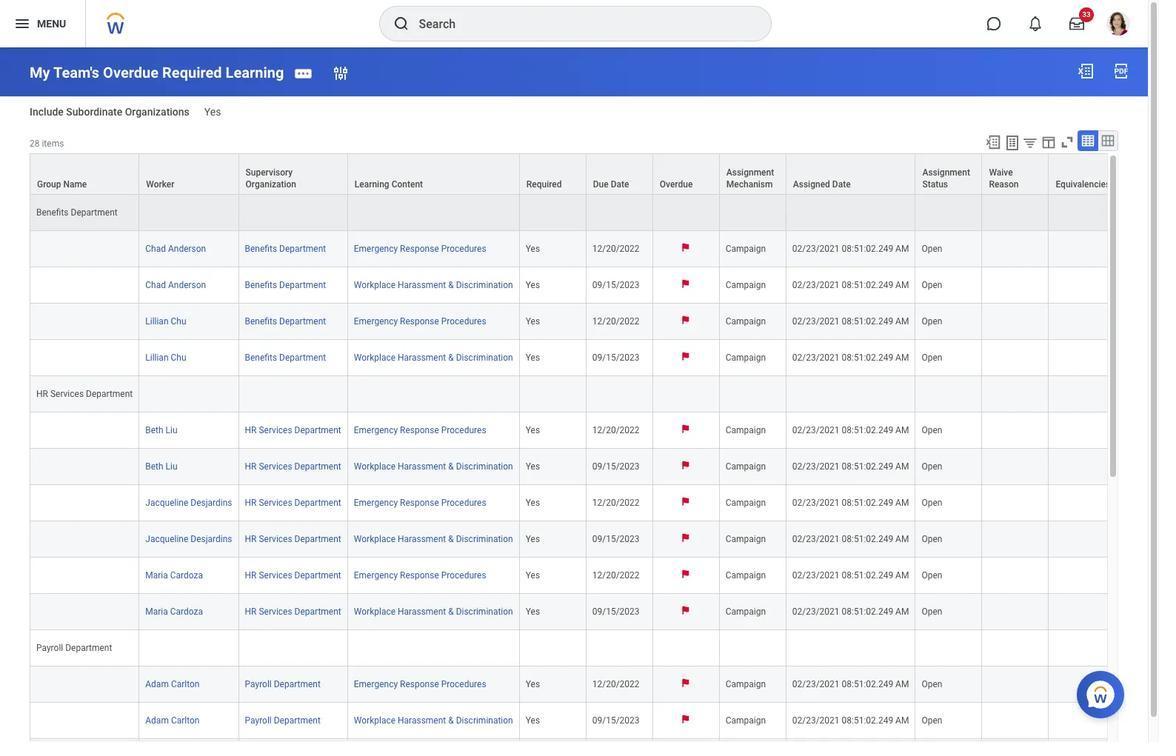 Task type: locate. For each thing, give the bounding box(es) containing it.
required
[[162, 63, 222, 81], [527, 179, 562, 189]]

1 benefits department link from the top
[[245, 244, 326, 254]]

0 vertical spatial carlton
[[171, 679, 200, 690]]

organization
[[246, 179, 296, 189]]

menu
[[37, 18, 66, 29]]

cardoza
[[170, 570, 203, 581], [170, 607, 203, 617]]

5 harassment from the top
[[398, 607, 446, 617]]

0 vertical spatial payroll department
[[36, 643, 112, 653]]

harassment for lillian chu
[[398, 352, 446, 363]]

waive reason button
[[983, 154, 1048, 194]]

1 vertical spatial jacqueline desjardins
[[145, 534, 232, 544]]

6 & from the top
[[448, 715, 454, 726]]

1 vertical spatial carlton
[[171, 715, 200, 726]]

0 vertical spatial liu
[[166, 425, 177, 435]]

8 row from the top
[[30, 485, 1118, 521]]

inbox large image
[[1070, 16, 1084, 31]]

jacqueline desjardins for 12/20/2022
[[145, 498, 232, 508]]

procedures for anderson
[[441, 244, 486, 254]]

overdue right due date popup button
[[660, 179, 693, 189]]

1 procedures from the top
[[441, 244, 486, 254]]

yes for payroll department link for 12/20/2022
[[526, 679, 540, 690]]

jacqueline desjardins
[[145, 498, 232, 508], [145, 534, 232, 544]]

0 vertical spatial chad anderson link
[[145, 244, 206, 254]]

waive reason
[[989, 167, 1019, 189]]

8 08:51:02.249 from the top
[[842, 534, 893, 544]]

5 procedures from the top
[[441, 570, 486, 581]]

date inside assigned date "popup button"
[[833, 179, 851, 189]]

6 procedures from the top
[[441, 679, 486, 690]]

toolbar
[[979, 130, 1119, 153]]

1 vertical spatial adam carlton
[[145, 715, 200, 726]]

assignment
[[727, 167, 774, 178], [923, 167, 970, 178]]

12 row from the top
[[30, 667, 1118, 703]]

campaign
[[726, 244, 766, 254], [726, 280, 766, 290], [726, 316, 766, 327], [726, 352, 766, 363], [726, 425, 766, 435], [726, 461, 766, 472], [726, 498, 766, 508], [726, 534, 766, 544], [726, 570, 766, 581], [726, 607, 766, 617], [726, 679, 766, 690], [726, 715, 766, 726]]

2 date from the left
[[833, 179, 851, 189]]

2 jacqueline desjardins from the top
[[145, 534, 232, 544]]

content
[[392, 179, 423, 189]]

1 vertical spatial beth liu
[[145, 461, 177, 472]]

hr for sixth hr services department link
[[245, 607, 257, 617]]

yes for benefits department link related to fourth row from the top
[[526, 316, 540, 327]]

1 vertical spatial chu
[[171, 352, 186, 363]]

0 vertical spatial export to excel image
[[1077, 62, 1095, 80]]

2 maria cardoza link from the top
[[145, 607, 203, 617]]

02/23/2021 for 12th row from the top
[[792, 679, 840, 690]]

1 desjardins from the top
[[191, 498, 232, 508]]

7 am from the top
[[896, 498, 909, 508]]

1 workplace from the top
[[354, 280, 396, 290]]

maria
[[145, 570, 168, 581], [145, 607, 168, 617]]

2 vertical spatial payroll department
[[245, 715, 321, 726]]

carlton
[[171, 679, 200, 690], [171, 715, 200, 726]]

workplace
[[354, 280, 396, 290], [354, 352, 396, 363], [354, 461, 396, 472], [354, 534, 396, 544], [354, 607, 396, 617], [354, 715, 396, 726]]

workplace harassment & discrimination link for jacqueline desjardins
[[354, 534, 513, 544]]

6 workplace harassment & discrimination link from the top
[[354, 715, 513, 726]]

9 campaign from the top
[[726, 570, 766, 581]]

workplace harassment & discrimination link for beth liu
[[354, 461, 513, 472]]

3 02/23/2021 from the top
[[792, 316, 840, 327]]

2 hr services department link from the top
[[245, 461, 341, 472]]

09/15/2023 for liu
[[592, 461, 640, 472]]

select to filter grid data image
[[1022, 135, 1039, 150]]

12/20/2022 for desjardins
[[592, 498, 640, 508]]

1 jacqueline desjardins link from the top
[[145, 498, 232, 508]]

3 workplace harassment & discrimination from the top
[[354, 461, 513, 472]]

chad
[[145, 244, 166, 254], [145, 280, 166, 290]]

lillian
[[145, 316, 169, 327], [145, 352, 169, 363]]

0 vertical spatial adam carlton
[[145, 679, 200, 690]]

1 jacqueline desjardins from the top
[[145, 498, 232, 508]]

date right assigned at the top right
[[833, 179, 851, 189]]

33 button
[[1061, 7, 1094, 40]]

adam carlton link
[[145, 679, 200, 690], [145, 715, 200, 726]]

beth
[[145, 425, 163, 435], [145, 461, 163, 472]]

chad for 09/15/2023
[[145, 280, 166, 290]]

1 vertical spatial maria cardoza link
[[145, 607, 203, 617]]

0 vertical spatial jacqueline
[[145, 498, 188, 508]]

1 horizontal spatial overdue
[[660, 179, 693, 189]]

payroll department link
[[245, 679, 321, 690], [245, 715, 321, 726]]

export to excel image for view printable version (pdf) icon
[[1077, 62, 1095, 80]]

0 vertical spatial chad anderson
[[145, 244, 206, 254]]

0 vertical spatial anderson
[[168, 244, 206, 254]]

28
[[30, 138, 40, 149]]

1 02/23/2021 from the top
[[792, 244, 840, 254]]

department inside "row"
[[71, 207, 118, 218]]

1 vertical spatial desjardins
[[191, 534, 232, 544]]

0 vertical spatial beth liu link
[[145, 425, 177, 435]]

services
[[50, 389, 84, 399], [259, 425, 292, 435], [259, 461, 292, 472], [259, 498, 292, 508], [259, 534, 292, 544], [259, 570, 292, 581], [259, 607, 292, 617]]

2 maria cardoza from the top
[[145, 607, 203, 617]]

1 vertical spatial jacqueline
[[145, 534, 188, 544]]

benefits
[[36, 207, 69, 218], [245, 244, 277, 254], [245, 280, 277, 290], [245, 316, 277, 327], [245, 352, 277, 363]]

workplace harassment & discrimination for adam carlton
[[354, 715, 513, 726]]

payroll department link for 09/15/2023
[[245, 715, 321, 726]]

12/20/2022
[[592, 244, 640, 254], [592, 316, 640, 327], [592, 425, 640, 435], [592, 498, 640, 508], [592, 570, 640, 581], [592, 679, 640, 690]]

0 vertical spatial chad
[[145, 244, 166, 254]]

& for carlton
[[448, 715, 454, 726]]

12/20/2022 for anderson
[[592, 244, 640, 254]]

workplace harassment & discrimination link for maria cardoza
[[354, 607, 513, 617]]

export to excel image
[[1077, 62, 1095, 80], [985, 134, 1002, 150]]

1 chad anderson from the top
[[145, 244, 206, 254]]

1 vertical spatial beth liu link
[[145, 461, 177, 472]]

cardoza for 12/20/2022
[[170, 570, 203, 581]]

& for anderson
[[448, 280, 454, 290]]

12 campaign from the top
[[726, 715, 766, 726]]

emergency response procedures
[[354, 244, 486, 254], [354, 316, 486, 327], [354, 425, 486, 435], [354, 498, 486, 508], [354, 570, 486, 581], [354, 679, 486, 690]]

08:51:02.249
[[842, 244, 893, 254], [842, 280, 893, 290], [842, 316, 893, 327], [842, 352, 893, 363], [842, 425, 893, 435], [842, 461, 893, 472], [842, 498, 893, 508], [842, 534, 893, 544], [842, 570, 893, 581], [842, 607, 893, 617], [842, 679, 893, 690], [842, 715, 893, 726]]

5 row from the top
[[30, 340, 1118, 376]]

hr services department
[[36, 389, 133, 399], [245, 425, 341, 435], [245, 461, 341, 472], [245, 498, 341, 508], [245, 534, 341, 544], [245, 570, 341, 581], [245, 607, 341, 617]]

1 maria from the top
[[145, 570, 168, 581]]

0 vertical spatial maria
[[145, 570, 168, 581]]

1 vertical spatial maria
[[145, 607, 168, 617]]

0 horizontal spatial export to excel image
[[985, 134, 1002, 150]]

2 response from the top
[[400, 316, 439, 327]]

2 chad from the top
[[145, 280, 166, 290]]

1 vertical spatial maria cardoza
[[145, 607, 203, 617]]

1 adam carlton link from the top
[[145, 679, 200, 690]]

2 workplace harassment & discrimination from the top
[[354, 352, 513, 363]]

payroll department for 09/15/2023
[[245, 715, 321, 726]]

desjardins for 09/15/2023
[[191, 534, 232, 544]]

assignment mechanism button
[[720, 154, 786, 194]]

chu for 12/20/2022
[[171, 316, 186, 327]]

workplace harassment & discrimination for lillian chu
[[354, 352, 513, 363]]

2 open from the top
[[922, 280, 943, 290]]

3 & from the top
[[448, 461, 454, 472]]

anderson
[[168, 244, 206, 254], [168, 280, 206, 290]]

2 anderson from the top
[[168, 280, 206, 290]]

1 horizontal spatial required
[[527, 179, 562, 189]]

6 12/20/2022 from the top
[[592, 679, 640, 690]]

0 vertical spatial cardoza
[[170, 570, 203, 581]]

benefits department row
[[30, 195, 1118, 231]]

11 02/23/2021 from the top
[[792, 679, 840, 690]]

6 08:51:02.249 from the top
[[842, 461, 893, 472]]

2 chad anderson from the top
[[145, 280, 206, 290]]

0 vertical spatial maria cardoza link
[[145, 570, 203, 581]]

date right due
[[611, 179, 629, 189]]

08:51:02.249 for tenth row from the top
[[842, 570, 893, 581]]

procedures
[[441, 244, 486, 254], [441, 316, 486, 327], [441, 425, 486, 435], [441, 498, 486, 508], [441, 570, 486, 581], [441, 679, 486, 690]]

5 02/23/2021 08:51:02.249 am from the top
[[792, 425, 909, 435]]

1 vertical spatial beth
[[145, 461, 163, 472]]

response for lillian chu
[[400, 316, 439, 327]]

08:51:02.249 for 8th row from the top of the my team's overdue required learning 'main content'
[[842, 498, 893, 508]]

benefits department
[[36, 207, 118, 218], [245, 244, 326, 254], [245, 280, 326, 290], [245, 316, 326, 327], [245, 352, 326, 363]]

hr services department row
[[30, 376, 1118, 412]]

discrimination
[[456, 280, 513, 290], [456, 352, 513, 363], [456, 461, 513, 472], [456, 534, 513, 544], [456, 607, 513, 617], [456, 715, 513, 726]]

5 emergency from the top
[[354, 570, 398, 581]]

1 vertical spatial chad anderson link
[[145, 280, 206, 290]]

workplace harassment & discrimination link
[[354, 280, 513, 290], [354, 352, 513, 363], [354, 461, 513, 472], [354, 534, 513, 544], [354, 607, 513, 617], [354, 715, 513, 726]]

3 09/15/2023 from the top
[[592, 461, 640, 472]]

view printable version (pdf) image
[[1113, 62, 1130, 80]]

0 horizontal spatial date
[[611, 179, 629, 189]]

08:51:02.249 for fourth row from the bottom of the my team's overdue required learning 'main content'
[[842, 607, 893, 617]]

11 open from the top
[[922, 679, 943, 690]]

1 workplace harassment & discrimination from the top
[[354, 280, 513, 290]]

0 horizontal spatial overdue
[[103, 63, 159, 81]]

procedures for liu
[[441, 425, 486, 435]]

1 vertical spatial lillian chu
[[145, 352, 186, 363]]

0 vertical spatial lillian chu link
[[145, 316, 186, 327]]

harassment
[[398, 280, 446, 290], [398, 352, 446, 363], [398, 461, 446, 472], [398, 534, 446, 544], [398, 607, 446, 617], [398, 715, 446, 726]]

&
[[448, 280, 454, 290], [448, 352, 454, 363], [448, 461, 454, 472], [448, 534, 454, 544], [448, 607, 454, 617], [448, 715, 454, 726]]

discrimination for lillian chu
[[456, 352, 513, 363]]

adam
[[145, 679, 169, 690], [145, 715, 169, 726]]

0 vertical spatial beth
[[145, 425, 163, 435]]

payroll department link for 12/20/2022
[[245, 679, 321, 690]]

1 adam carlton from the top
[[145, 679, 200, 690]]

0 vertical spatial maria cardoza
[[145, 570, 203, 581]]

10 02/23/2021 from the top
[[792, 607, 840, 617]]

5 08:51:02.249 from the top
[[842, 425, 893, 435]]

jacqueline for 12/20/2022
[[145, 498, 188, 508]]

click to view/edit grid preferences image
[[1041, 134, 1057, 150]]

assigned date
[[793, 179, 851, 189]]

benefits department inside benefits department "row"
[[36, 207, 118, 218]]

1 vertical spatial adam
[[145, 715, 169, 726]]

5 response from the top
[[400, 570, 439, 581]]

response
[[400, 244, 439, 254], [400, 316, 439, 327], [400, 425, 439, 435], [400, 498, 439, 508], [400, 570, 439, 581], [400, 679, 439, 690]]

1 vertical spatial lillian
[[145, 352, 169, 363]]

1 assignment from the left
[[727, 167, 774, 178]]

1 emergency from the top
[[354, 244, 398, 254]]

workplace for jacqueline desjardins
[[354, 534, 396, 544]]

1 open from the top
[[922, 244, 943, 254]]

hr services department for 2nd hr services department link
[[245, 461, 341, 472]]

1 vertical spatial payroll department
[[245, 679, 321, 690]]

1 workplace harassment & discrimination link from the top
[[354, 280, 513, 290]]

emergency response procedures link for maria cardoza
[[354, 567, 486, 581]]

0 vertical spatial payroll department link
[[245, 679, 321, 690]]

hr services department link
[[245, 425, 341, 435], [245, 461, 341, 472], [245, 498, 341, 508], [245, 534, 341, 544], [245, 570, 341, 581], [245, 607, 341, 617]]

worker
[[146, 179, 174, 189]]

4 campaign from the top
[[726, 352, 766, 363]]

overdue button
[[653, 154, 719, 194]]

08:51:02.249 for sixth row
[[842, 425, 893, 435]]

28 items
[[30, 138, 64, 149]]

assignment for mechanism
[[727, 167, 774, 178]]

2 workplace harassment & discrimination link from the top
[[354, 352, 513, 363]]

1 horizontal spatial learning
[[355, 179, 389, 189]]

workplace for adam carlton
[[354, 715, 396, 726]]

date
[[611, 179, 629, 189], [833, 179, 851, 189]]

date inside due date popup button
[[611, 179, 629, 189]]

0 vertical spatial adam
[[145, 679, 169, 690]]

0 vertical spatial lillian chu
[[145, 316, 186, 327]]

hr services department for third hr services department link
[[245, 498, 341, 508]]

2 vertical spatial payroll
[[245, 715, 272, 726]]

10 open from the top
[[922, 607, 943, 617]]

4 09/15/2023 from the top
[[592, 534, 640, 544]]

required button
[[520, 154, 586, 194]]

1 09/15/2023 from the top
[[592, 280, 640, 290]]

required up include subordinate organizations element
[[162, 63, 222, 81]]

4 workplace harassment & discrimination link from the top
[[354, 534, 513, 544]]

chad anderson for 09/15/2023
[[145, 280, 206, 290]]

6 workplace from the top
[[354, 715, 396, 726]]

3 workplace from the top
[[354, 461, 396, 472]]

emergency
[[354, 244, 398, 254], [354, 316, 398, 327], [354, 425, 398, 435], [354, 498, 398, 508], [354, 570, 398, 581], [354, 679, 398, 690]]

group name button
[[30, 154, 139, 194]]

0 vertical spatial chu
[[171, 316, 186, 327]]

1 payroll department link from the top
[[245, 679, 321, 690]]

0 vertical spatial adam carlton link
[[145, 679, 200, 690]]

export to excel image left 'export to worksheets' image
[[985, 134, 1002, 150]]

hr
[[36, 389, 48, 399], [245, 425, 257, 435], [245, 461, 257, 472], [245, 498, 257, 508], [245, 534, 257, 544], [245, 570, 257, 581], [245, 607, 257, 617]]

learning
[[226, 63, 284, 81], [355, 179, 389, 189]]

1 vertical spatial payroll department link
[[245, 715, 321, 726]]

0 horizontal spatial required
[[162, 63, 222, 81]]

5 12/20/2022 from the top
[[592, 570, 640, 581]]

desjardins
[[191, 498, 232, 508], [191, 534, 232, 544]]

chu
[[171, 316, 186, 327], [171, 352, 186, 363]]

1 vertical spatial chad anderson
[[145, 280, 206, 290]]

1 vertical spatial jacqueline desjardins link
[[145, 534, 232, 544]]

supervisory organization button
[[239, 154, 347, 194]]

0 vertical spatial lillian
[[145, 316, 169, 327]]

benefits department for benefits department link related to fourth row from the top
[[245, 316, 326, 327]]

procedures for chu
[[441, 316, 486, 327]]

lillian chu link for 12/20/2022
[[145, 316, 186, 327]]

3 response from the top
[[400, 425, 439, 435]]

jacqueline
[[145, 498, 188, 508], [145, 534, 188, 544]]

& for cardoza
[[448, 607, 454, 617]]

02/23/2021 for 13th row from the bottom of the my team's overdue required learning 'main content'
[[792, 244, 840, 254]]

02/23/2021 08:51:02.249 am
[[792, 244, 909, 254], [792, 280, 909, 290], [792, 316, 909, 327], [792, 352, 909, 363], [792, 425, 909, 435], [792, 461, 909, 472], [792, 498, 909, 508], [792, 534, 909, 544], [792, 570, 909, 581], [792, 607, 909, 617], [792, 679, 909, 690], [792, 715, 909, 726]]

08:51:02.249 for 3rd row from the top
[[842, 280, 893, 290]]

discrimination for adam carlton
[[456, 715, 513, 726]]

1 row from the top
[[30, 153, 1118, 195]]

benefits department link
[[245, 244, 326, 254], [245, 280, 326, 290], [245, 316, 326, 327], [245, 352, 326, 363]]

am
[[896, 244, 909, 254], [896, 280, 909, 290], [896, 316, 909, 327], [896, 352, 909, 363], [896, 425, 909, 435], [896, 461, 909, 472], [896, 498, 909, 508], [896, 534, 909, 544], [896, 570, 909, 581], [896, 607, 909, 617], [896, 679, 909, 690], [896, 715, 909, 726]]

0 vertical spatial overdue
[[103, 63, 159, 81]]

hr for fifth hr services department link from the top
[[245, 570, 257, 581]]

2 beth liu from the top
[[145, 461, 177, 472]]

organizations
[[125, 106, 190, 118]]

emergency response procedures for anderson
[[354, 244, 486, 254]]

1 vertical spatial payroll
[[245, 679, 272, 690]]

adam for 12/20/2022
[[145, 679, 169, 690]]

payroll department
[[36, 643, 112, 653], [245, 679, 321, 690], [245, 715, 321, 726]]

0 vertical spatial learning
[[226, 63, 284, 81]]

3 benefits department link from the top
[[245, 316, 326, 327]]

1 vertical spatial anderson
[[168, 280, 206, 290]]

0 vertical spatial beth liu
[[145, 425, 177, 435]]

1 vertical spatial required
[[527, 179, 562, 189]]

reason
[[989, 179, 1019, 189]]

procedures for cardoza
[[441, 570, 486, 581]]

beth liu link for 09/15/2023
[[145, 461, 177, 472]]

6 harassment from the top
[[398, 715, 446, 726]]

workplace harassment & discrimination for beth liu
[[354, 461, 513, 472]]

1 vertical spatial export to excel image
[[985, 134, 1002, 150]]

chad anderson for 12/20/2022
[[145, 244, 206, 254]]

payroll for 12/20/2022
[[245, 679, 272, 690]]

emergency response procedures for cardoza
[[354, 570, 486, 581]]

0 horizontal spatial assignment
[[727, 167, 774, 178]]

12/20/2022 for chu
[[592, 316, 640, 327]]

department
[[71, 207, 118, 218], [279, 244, 326, 254], [279, 280, 326, 290], [279, 316, 326, 327], [279, 352, 326, 363], [86, 389, 133, 399], [295, 425, 341, 435], [295, 461, 341, 472], [295, 498, 341, 508], [295, 534, 341, 544], [295, 570, 341, 581], [295, 607, 341, 617], [65, 643, 112, 653], [274, 679, 321, 690], [274, 715, 321, 726]]

assignment up mechanism
[[727, 167, 774, 178]]

2 benefits department link from the top
[[245, 280, 326, 290]]

11 am from the top
[[896, 679, 909, 690]]

beth liu link
[[145, 425, 177, 435], [145, 461, 177, 472]]

jacqueline desjardins link for 12/20/2022
[[145, 498, 232, 508]]

1 vertical spatial adam carlton link
[[145, 715, 200, 726]]

2 emergency response procedures from the top
[[354, 316, 486, 327]]

workplace for beth liu
[[354, 461, 396, 472]]

hr services department inside 'row'
[[36, 389, 133, 399]]

5 workplace from the top
[[354, 607, 396, 617]]

1 vertical spatial lillian chu link
[[145, 352, 186, 363]]

payroll
[[36, 643, 63, 653], [245, 679, 272, 690], [245, 715, 272, 726]]

jacqueline desjardins link
[[145, 498, 232, 508], [145, 534, 232, 544]]

campaign for ninth row from the top
[[726, 534, 766, 544]]

lillian chu link for 09/15/2023
[[145, 352, 186, 363]]

2 campaign from the top
[[726, 280, 766, 290]]

campaign for sixth row
[[726, 425, 766, 435]]

open
[[922, 244, 943, 254], [922, 280, 943, 290], [922, 316, 943, 327], [922, 352, 943, 363], [922, 425, 943, 435], [922, 461, 943, 472], [922, 498, 943, 508], [922, 534, 943, 544], [922, 570, 943, 581], [922, 607, 943, 617], [922, 679, 943, 690], [922, 715, 943, 726]]

export to excel image left view printable version (pdf) icon
[[1077, 62, 1095, 80]]

emergency for jacqueline desjardins
[[354, 498, 398, 508]]

1 horizontal spatial date
[[833, 179, 851, 189]]

expand table image
[[1101, 133, 1116, 148]]

5 hr services department link from the top
[[245, 570, 341, 581]]

date for assigned date
[[833, 179, 851, 189]]

1 maria cardoza from the top
[[145, 570, 203, 581]]

1 vertical spatial liu
[[166, 461, 177, 472]]

assignment up status
[[923, 167, 970, 178]]

0 vertical spatial desjardins
[[191, 498, 232, 508]]

1 vertical spatial learning
[[355, 179, 389, 189]]

emergency response procedures link
[[354, 241, 486, 254], [354, 313, 486, 327], [354, 422, 486, 435], [354, 495, 486, 508], [354, 567, 486, 581], [354, 676, 486, 690]]

my team's overdue required learning main content
[[0, 47, 1148, 742]]

emergency for lillian chu
[[354, 316, 398, 327]]

1 lillian chu link from the top
[[145, 316, 186, 327]]

0 vertical spatial payroll
[[36, 643, 63, 653]]

1 vertical spatial overdue
[[660, 179, 693, 189]]

cell
[[139, 195, 239, 231], [239, 195, 348, 231], [348, 195, 520, 231], [520, 195, 587, 231], [587, 195, 653, 231], [653, 195, 720, 231], [720, 195, 787, 231], [787, 195, 916, 231], [916, 195, 983, 231], [983, 195, 1049, 231], [1049, 195, 1118, 231], [30, 231, 139, 267], [983, 231, 1049, 267], [1049, 231, 1118, 267], [30, 267, 139, 304], [983, 267, 1049, 304], [1049, 267, 1118, 304], [30, 304, 139, 340], [983, 304, 1049, 340], [1049, 304, 1118, 340], [30, 340, 139, 376], [983, 340, 1049, 376], [1049, 340, 1118, 376], [139, 376, 239, 412], [239, 376, 348, 412], [348, 376, 520, 412], [520, 376, 587, 412], [587, 376, 653, 412], [653, 376, 720, 412], [720, 376, 787, 412], [787, 376, 916, 412], [916, 376, 983, 412], [983, 376, 1049, 412], [1049, 376, 1118, 412], [30, 412, 139, 449], [983, 412, 1049, 449], [1049, 412, 1118, 449], [30, 449, 139, 485], [983, 449, 1049, 485], [1049, 449, 1118, 485], [30, 485, 139, 521], [983, 485, 1049, 521], [1049, 485, 1118, 521], [30, 521, 139, 558], [983, 521, 1049, 558], [1049, 521, 1118, 558], [30, 558, 139, 594], [983, 558, 1049, 594], [1049, 558, 1118, 594], [30, 594, 139, 630], [983, 594, 1049, 630], [1049, 594, 1118, 630], [139, 630, 239, 667], [239, 630, 348, 667], [348, 630, 520, 667], [520, 630, 587, 667], [587, 630, 653, 667], [653, 630, 720, 667], [720, 630, 787, 667], [787, 630, 916, 667], [916, 630, 983, 667], [983, 630, 1049, 667], [1049, 630, 1118, 667], [30, 667, 139, 703], [983, 667, 1049, 703], [1049, 667, 1118, 703], [30, 703, 139, 739], [983, 703, 1049, 739], [1049, 703, 1118, 739], [30, 739, 139, 742], [139, 739, 239, 742], [239, 739, 348, 742], [348, 739, 520, 742], [520, 739, 587, 742], [587, 739, 653, 742], [653, 739, 720, 742], [720, 739, 787, 742], [787, 739, 916, 742], [916, 739, 983, 742], [983, 739, 1049, 742], [1049, 739, 1118, 742]]

maria cardoza link
[[145, 570, 203, 581], [145, 607, 203, 617]]

services inside 'row'
[[50, 389, 84, 399]]

lillian chu
[[145, 316, 186, 327], [145, 352, 186, 363]]

campaign for 2nd row from the bottom
[[726, 715, 766, 726]]

5 workplace harassment & discrimination link from the top
[[354, 607, 513, 617]]

7 open from the top
[[922, 498, 943, 508]]

beth for 12/20/2022
[[145, 425, 163, 435]]

open for tenth row from the top
[[922, 570, 943, 581]]

1 vertical spatial chad
[[145, 280, 166, 290]]

33
[[1082, 10, 1091, 19]]

open for 8th row from the top of the my team's overdue required learning 'main content'
[[922, 498, 943, 508]]

procedures for carlton
[[441, 679, 486, 690]]

yes
[[204, 106, 221, 118], [526, 244, 540, 254], [526, 280, 540, 290], [526, 316, 540, 327], [526, 352, 540, 363], [526, 425, 540, 435], [526, 461, 540, 472], [526, 498, 540, 508], [526, 534, 540, 544], [526, 570, 540, 581], [526, 607, 540, 617], [526, 679, 540, 690], [526, 715, 540, 726]]

6 discrimination from the top
[[456, 715, 513, 726]]

1 vertical spatial cardoza
[[170, 607, 203, 617]]

include
[[30, 106, 64, 118]]

10 02/23/2021 08:51:02.249 am from the top
[[792, 607, 909, 617]]

worker button
[[139, 154, 238, 194]]

liu
[[166, 425, 177, 435], [166, 461, 177, 472]]

my team's overdue required learning
[[30, 63, 284, 81]]

overdue
[[103, 63, 159, 81], [660, 179, 693, 189]]

chad anderson link
[[145, 244, 206, 254], [145, 280, 206, 290]]

6 emergency response procedures from the top
[[354, 679, 486, 690]]

3 am from the top
[[896, 316, 909, 327]]

table image
[[1081, 133, 1096, 148]]

0 vertical spatial jacqueline desjardins link
[[145, 498, 232, 508]]

2 liu from the top
[[166, 461, 177, 472]]

0 vertical spatial jacqueline desjardins
[[145, 498, 232, 508]]

adam for 09/15/2023
[[145, 715, 169, 726]]

overdue inside popup button
[[660, 179, 693, 189]]

2 cardoza from the top
[[170, 607, 203, 617]]

workplace harassment & discrimination for jacqueline desjardins
[[354, 534, 513, 544]]

required up benefits department "row"
[[527, 179, 562, 189]]

2 08:51:02.249 from the top
[[842, 280, 893, 290]]

6 emergency response procedures link from the top
[[354, 676, 486, 690]]

1 lillian chu from the top
[[145, 316, 186, 327]]

4 open from the top
[[922, 352, 943, 363]]

row
[[30, 153, 1118, 195], [30, 231, 1118, 267], [30, 267, 1118, 304], [30, 304, 1118, 340], [30, 340, 1118, 376], [30, 412, 1118, 449], [30, 449, 1118, 485], [30, 485, 1118, 521], [30, 521, 1118, 558], [30, 558, 1118, 594], [30, 594, 1118, 630], [30, 667, 1118, 703], [30, 703, 1118, 739], [30, 739, 1118, 742]]

benefits inside "row"
[[36, 207, 69, 218]]

3 procedures from the top
[[441, 425, 486, 435]]

1 horizontal spatial export to excel image
[[1077, 62, 1095, 80]]

overdue up the include subordinate organizations
[[103, 63, 159, 81]]

harassment for maria cardoza
[[398, 607, 446, 617]]

1 horizontal spatial assignment
[[923, 167, 970, 178]]

08:51:02.249 for ninth row from the top
[[842, 534, 893, 544]]

09/15/2023 for carlton
[[592, 715, 640, 726]]

maria cardoza
[[145, 570, 203, 581], [145, 607, 203, 617]]

chad anderson
[[145, 244, 206, 254], [145, 280, 206, 290]]

02/23/2021
[[792, 244, 840, 254], [792, 280, 840, 290], [792, 316, 840, 327], [792, 352, 840, 363], [792, 425, 840, 435], [792, 461, 840, 472], [792, 498, 840, 508], [792, 534, 840, 544], [792, 570, 840, 581], [792, 607, 840, 617], [792, 679, 840, 690], [792, 715, 840, 726]]

beth liu
[[145, 425, 177, 435], [145, 461, 177, 472]]

1 chad from the top
[[145, 244, 166, 254]]

emergency response procedures for desjardins
[[354, 498, 486, 508]]



Task type: vqa. For each thing, say whether or not it's contained in the screenshot.
Vehicle related to Vehicle Type
no



Task type: describe. For each thing, give the bounding box(es) containing it.
equivalencies button
[[1049, 154, 1117, 194]]

carlton for 12/20/2022
[[171, 679, 200, 690]]

payroll department row
[[30, 630, 1118, 667]]

hr for sixth hr services department link from the bottom of the my team's overdue required learning 'main content'
[[245, 425, 257, 435]]

08:51:02.249 for 12th row from the top
[[842, 679, 893, 690]]

profile logan mcneil image
[[1107, 12, 1130, 39]]

lillian for 12/20/2022
[[145, 316, 169, 327]]

02/23/2021 for 2nd row from the bottom
[[792, 715, 840, 726]]

yes for 2nd hr services department link
[[526, 461, 540, 472]]

maria cardoza link for 09/15/2023
[[145, 607, 203, 617]]

02/23/2021 for tenth row from the top
[[792, 570, 840, 581]]

02/23/2021 for sixth row
[[792, 425, 840, 435]]

09/15/2023 for cardoza
[[592, 607, 640, 617]]

discrimination for chad anderson
[[456, 280, 513, 290]]

5 am from the top
[[896, 425, 909, 435]]

09/15/2023 for desjardins
[[592, 534, 640, 544]]

10 row from the top
[[30, 558, 1118, 594]]

beth liu for 09/15/2023
[[145, 461, 177, 472]]

assignment mechanism
[[727, 167, 774, 189]]

payroll for 09/15/2023
[[245, 715, 272, 726]]

14 row from the top
[[30, 739, 1118, 742]]

department inside 'row'
[[86, 389, 133, 399]]

my
[[30, 63, 50, 81]]

campaign for tenth row from the top
[[726, 570, 766, 581]]

learning content
[[355, 179, 423, 189]]

assignment status button
[[916, 154, 982, 194]]

0 vertical spatial required
[[162, 63, 222, 81]]

notifications large image
[[1028, 16, 1043, 31]]

campaign for fourth row from the bottom of the my team's overdue required learning 'main content'
[[726, 607, 766, 617]]

discrimination for maria cardoza
[[456, 607, 513, 617]]

workplace harassment & discrimination for maria cardoza
[[354, 607, 513, 617]]

harassment for chad anderson
[[398, 280, 446, 290]]

learning inside learning content popup button
[[355, 179, 389, 189]]

response for chad anderson
[[400, 244, 439, 254]]

include subordinate organizations
[[30, 106, 190, 118]]

maria for 09/15/2023
[[145, 607, 168, 617]]

open for 5th row from the top
[[922, 352, 943, 363]]

hr for third hr services department link
[[245, 498, 257, 508]]

chad for 12/20/2022
[[145, 244, 166, 254]]

12 02/23/2021 08:51:02.249 am from the top
[[792, 715, 909, 726]]

open for ninth row from the top
[[922, 534, 943, 544]]

subordinate
[[66, 106, 122, 118]]

assigned date button
[[787, 154, 915, 194]]

open for sixth row
[[922, 425, 943, 435]]

workplace for lillian chu
[[354, 352, 396, 363]]

9 02/23/2021 08:51:02.249 am from the top
[[792, 570, 909, 581]]

payroll department for 12/20/2022
[[245, 679, 321, 690]]

adam carlton link for 09/15/2023
[[145, 715, 200, 726]]

12 am from the top
[[896, 715, 909, 726]]

supervisory organization
[[246, 167, 296, 189]]

02/23/2021 for 3rd row from the top
[[792, 280, 840, 290]]

11 row from the top
[[30, 594, 1118, 630]]

assignment status
[[923, 167, 970, 189]]

13 row from the top
[[30, 703, 1118, 739]]

3 hr services department link from the top
[[245, 498, 341, 508]]

maria cardoza link for 12/20/2022
[[145, 570, 203, 581]]

02/23/2021 for fourth row from the bottom of the my team's overdue required learning 'main content'
[[792, 607, 840, 617]]

4 02/23/2021 08:51:02.249 am from the top
[[792, 352, 909, 363]]

6 02/23/2021 08:51:02.249 am from the top
[[792, 461, 909, 472]]

benefits department link for 5th row from the top
[[245, 352, 326, 363]]

lillian chu for 09/15/2023
[[145, 352, 186, 363]]

beth liu for 12/20/2022
[[145, 425, 177, 435]]

export to worksheets image
[[1004, 134, 1022, 152]]

procedures for desjardins
[[441, 498, 486, 508]]

08:51:02.249 for 5th row from the top
[[842, 352, 893, 363]]

8 02/23/2021 08:51:02.249 am from the top
[[792, 534, 909, 544]]

search image
[[392, 15, 410, 33]]

9 am from the top
[[896, 570, 909, 581]]

yes for benefits department link corresponding to 3rd row from the top
[[526, 280, 540, 290]]

emergency response procedures link for lillian chu
[[354, 313, 486, 327]]

hr services department for sixth hr services department link
[[245, 607, 341, 617]]

4 hr services department link from the top
[[245, 534, 341, 544]]

7 02/23/2021 08:51:02.249 am from the top
[[792, 498, 909, 508]]

include subordinate organizations element
[[204, 97, 221, 119]]

supervisory
[[246, 167, 293, 178]]

2 row from the top
[[30, 231, 1118, 267]]

learning content button
[[348, 154, 519, 194]]

required inside popup button
[[527, 179, 562, 189]]

toolbar inside my team's overdue required learning 'main content'
[[979, 130, 1119, 153]]

campaign for 8th row from the top of the my team's overdue required learning 'main content'
[[726, 498, 766, 508]]

02/23/2021 for fourth row from the top
[[792, 316, 840, 327]]

justify image
[[13, 15, 31, 33]]

hr inside 'row'
[[36, 389, 48, 399]]

2 am from the top
[[896, 280, 909, 290]]

8 am from the top
[[896, 534, 909, 544]]

1 hr services department link from the top
[[245, 425, 341, 435]]

due
[[593, 179, 609, 189]]

chu for 09/15/2023
[[171, 352, 186, 363]]

10 am from the top
[[896, 607, 909, 617]]

change selection image
[[332, 64, 350, 82]]

12/20/2022 for carlton
[[592, 679, 640, 690]]

09/15/2023 for chu
[[592, 352, 640, 363]]

group name
[[37, 179, 87, 189]]

lillian chu for 12/20/2022
[[145, 316, 186, 327]]

open for fourth row from the top
[[922, 316, 943, 327]]

menu button
[[0, 0, 85, 47]]

payroll department inside row
[[36, 643, 112, 653]]

09/15/2023 for anderson
[[592, 280, 640, 290]]

benefits department for benefits department link corresponding to 3rd row from the top
[[245, 280, 326, 290]]

open for 12th row from the top
[[922, 679, 943, 690]]

12/20/2022 for cardoza
[[592, 570, 640, 581]]

equivalencies
[[1056, 179, 1111, 189]]

group
[[37, 179, 61, 189]]

maria for 12/20/2022
[[145, 570, 168, 581]]

campaign for fourth row from the top
[[726, 316, 766, 327]]

due date
[[593, 179, 629, 189]]

6 hr services department link from the top
[[245, 607, 341, 617]]

6 row from the top
[[30, 412, 1118, 449]]

2 02/23/2021 08:51:02.249 am from the top
[[792, 280, 909, 290]]

row containing supervisory organization
[[30, 153, 1118, 195]]

due date button
[[587, 154, 652, 194]]

mechanism
[[727, 179, 773, 189]]

12/20/2022 for liu
[[592, 425, 640, 435]]

status
[[923, 179, 948, 189]]

beth for 09/15/2023
[[145, 461, 163, 472]]

3 02/23/2021 08:51:02.249 am from the top
[[792, 316, 909, 327]]

9 row from the top
[[30, 521, 1118, 558]]

benefits department link for fourth row from the top
[[245, 316, 326, 327]]

emergency for maria cardoza
[[354, 570, 398, 581]]

workplace harassment & discrimination link for adam carlton
[[354, 715, 513, 726]]

waive
[[989, 167, 1013, 178]]

response for beth liu
[[400, 425, 439, 435]]

open for 2nd row from the bottom
[[922, 715, 943, 726]]

jacqueline desjardins link for 09/15/2023
[[145, 534, 232, 544]]

yes for fifth hr services department link from the top
[[526, 570, 540, 581]]

3 row from the top
[[30, 267, 1118, 304]]

items
[[42, 138, 64, 149]]

my team's overdue required learning link
[[30, 63, 284, 81]]

assigned
[[793, 179, 830, 189]]

0 horizontal spatial learning
[[226, 63, 284, 81]]

campaign for 3rd row from the top
[[726, 280, 766, 290]]

emergency response procedures link for adam carlton
[[354, 676, 486, 690]]

6 am from the top
[[896, 461, 909, 472]]

discrimination for jacqueline desjardins
[[456, 534, 513, 544]]

11 02/23/2021 08:51:02.249 am from the top
[[792, 679, 909, 690]]

1 02/23/2021 08:51:02.249 am from the top
[[792, 244, 909, 254]]

7 row from the top
[[30, 449, 1118, 485]]

emergency response procedures link for chad anderson
[[354, 241, 486, 254]]

emergency for adam carlton
[[354, 679, 398, 690]]

team's
[[53, 63, 99, 81]]

yes for sixth hr services department link
[[526, 607, 540, 617]]

fullscreen image
[[1059, 134, 1076, 150]]

campaign for 5th row from the top
[[726, 352, 766, 363]]

hr services department for third hr services department link from the bottom of the my team's overdue required learning 'main content'
[[245, 534, 341, 544]]

Search Workday  search field
[[419, 7, 740, 40]]

name
[[63, 179, 87, 189]]

benefits department for benefits department link for 5th row from the top
[[245, 352, 326, 363]]

08:51:02.249 for 2nd row from the bottom
[[842, 715, 893, 726]]

4 row from the top
[[30, 304, 1118, 340]]

carlton for 09/15/2023
[[171, 715, 200, 726]]

hr for third hr services department link from the bottom of the my team's overdue required learning 'main content'
[[245, 534, 257, 544]]

1 am from the top
[[896, 244, 909, 254]]

campaign for 13th row from the bottom of the my team's overdue required learning 'main content'
[[726, 244, 766, 254]]

4 am from the top
[[896, 352, 909, 363]]



